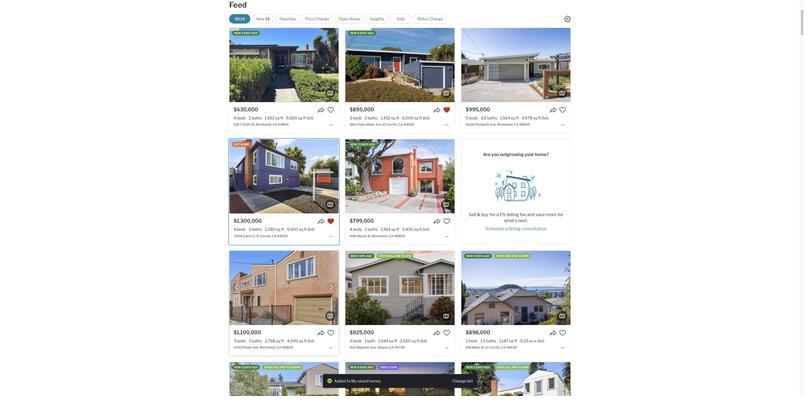 Task type: vqa. For each thing, say whether or not it's contained in the screenshot.
next icon
no



Task type: describe. For each thing, give the bounding box(es) containing it.
glen
[[359, 123, 366, 127]]

3 photo of 448 mount st, richmond, ca 94805 image from the left
[[455, 139, 564, 214]]

4 beds for $1,300,000
[[234, 227, 246, 232]]

6 for open sat, 2pm to 4:30pm
[[242, 366, 243, 369]]

94805 for $995,000
[[519, 123, 530, 127]]

$995,000
[[466, 107, 490, 112]]

1 photo of 6823 glen mawr ave, el cerrito, ca 94530 image from the left
[[236, 28, 345, 102]]

open
[[339, 17, 348, 21]]

5,600
[[286, 116, 297, 120]]

open sun, 2pm to 4pm
[[379, 254, 411, 258]]

1 photo of 7621 terrace dr, el cerrito, ca 94530 image from the left
[[352, 362, 461, 396]]

Sold radio
[[390, 14, 411, 24]]

1 photo of 7004 carol ct, el cerrito, ca 94530 image from the left
[[120, 139, 229, 214]]

ago right hrs
[[366, 254, 372, 258]]

4,000 sq ft (lot)
[[287, 339, 314, 343]]

2,280
[[265, 227, 275, 232]]

13
[[358, 143, 361, 146]]

list
[[467, 379, 473, 383]]

1 for from the left
[[490, 212, 496, 217]]

1 photo of 300 seaview dr, el cerrito, ca 94530 image from the left
[[120, 362, 229, 396]]

818
[[466, 345, 472, 349]]

sq right 2,280 sq ft
[[299, 227, 303, 232]]

plymouth
[[475, 123, 489, 127]]

ave, for $1,100,000
[[253, 345, 259, 349]]

new 2 hrs ago
[[350, 254, 372, 258]]

ca down 2,768 sq ft
[[277, 345, 281, 349]]

favorite button image for $995,000
[[559, 106, 566, 114]]

favorite button checkbox for $995,000
[[559, 106, 566, 114]]

4,000
[[287, 339, 298, 343]]

2 for $799,000
[[365, 227, 367, 232]]

4pm for $925,000
[[405, 254, 411, 258]]

(lot) for $995,000
[[542, 116, 549, 120]]

homes
[[369, 379, 381, 383]]

14 for all 14
[[240, 17, 245, 21]]

mawr
[[366, 123, 375, 127]]

ca down 2,280 sq ft
[[272, 234, 277, 238]]

1 horizontal spatial st,
[[367, 234, 371, 238]]

1 photo of 515 s 50th st, richmond, ca 94804 image from the left
[[120, 28, 229, 102]]

fee
[[520, 212, 526, 217]]

baths for $1,300,000
[[252, 227, 262, 232]]

favorite button checkbox for $925,000
[[443, 329, 450, 336]]

818 balra dr, el cerrito, ca 94530
[[466, 345, 517, 349]]

2pm for open sat, 2pm to 4:30pm
[[279, 366, 285, 369]]

4:30pm
[[290, 366, 300, 369]]

6 for video tour
[[358, 366, 359, 369]]

sq right 1,147
[[509, 339, 513, 343]]

favorite button checkbox for $898,000
[[559, 329, 566, 336]]

house
[[349, 17, 361, 21]]

4,578
[[522, 116, 532, 120]]

sq right the 5,400
[[414, 227, 418, 232]]

1 photo of 818 balra dr, el cerrito, ca 94530 image from the left
[[352, 251, 461, 325]]

ago down poplar on the left bottom of page
[[252, 366, 258, 369]]

94805 for $799,000
[[394, 234, 405, 238]]

home
[[241, 143, 249, 146]]

3 for $895,000
[[350, 116, 352, 120]]

sat, for open sat, 2pm to 4:30pm
[[273, 366, 278, 369]]

1,924 sq ft
[[500, 116, 519, 120]]

outgrowing
[[500, 152, 524, 157]]

hot home
[[234, 143, 249, 146]]

5,000 sq ft (lot) for $895,000
[[402, 116, 430, 120]]

open sun, 1pm to 4pm
[[496, 254, 529, 258]]

tour
[[389, 366, 397, 369]]

new 14
[[256, 17, 270, 21]]

next.
[[518, 218, 528, 223]]

favorite button image for $925,000
[[443, 329, 450, 336]]

baths for $1,100,000
[[252, 339, 262, 343]]

$1,100,000
[[234, 330, 261, 335]]

$898,000
[[466, 330, 490, 335]]

previous button image
[[234, 285, 239, 290]]

Favorites radio
[[276, 14, 300, 24]]

3 beds for $895,000
[[350, 116, 362, 120]]

2 photo of 7004 carol ct, el cerrito, ca 94530 image from the left
[[229, 139, 339, 214]]

sq right 1,432
[[391, 116, 395, 120]]

ago down new
[[252, 31, 258, 35]]

ago left open sun, 1pm to 4pm
[[484, 254, 490, 258]]

favorite button image for $1,300,000
[[327, 218, 334, 225]]

2 up 818
[[466, 339, 468, 343]]

6 for open sun, 1pm to 4pm
[[474, 254, 475, 258]]

2,768 sq ft
[[265, 339, 284, 343]]

Price Change radio
[[302, 14, 333, 24]]

to for open sun, 2pm to 4pm
[[401, 254, 405, 258]]

hrs
[[360, 254, 366, 258]]

beds for $1,300,000
[[237, 227, 246, 232]]

1530 poplar ave, richmond, ca 94805
[[234, 345, 293, 349]]

you
[[492, 152, 499, 157]]

change for price change
[[316, 17, 329, 21]]

5,600 sq ft (lot)
[[286, 116, 314, 120]]

94804
[[278, 123, 289, 127]]

ago down "dr,"
[[484, 366, 490, 369]]

sun, for $925,000
[[387, 254, 393, 258]]

sq right 4,000
[[299, 339, 303, 343]]

3.5
[[481, 116, 486, 120]]

3 photo of 1530 poplar ave, richmond, ca 94805 image from the left
[[339, 251, 448, 325]]

4pm for $898,000
[[522, 254, 529, 258]]

7004
[[234, 234, 242, 238]]

Insights radio
[[366, 14, 388, 24]]

$630,000
[[234, 107, 258, 112]]

to
[[347, 379, 350, 383]]

3 for $925,000
[[350, 339, 352, 343]]

ca down the "1,652 sq ft"
[[273, 123, 277, 127]]

2,280 sq ft
[[265, 227, 284, 232]]

1 vertical spatial a
[[505, 226, 508, 231]]

2 photo of 818 balra dr, el cerrito, ca 94530 image from the left
[[461, 251, 571, 325]]

baths for $799,000
[[368, 227, 378, 232]]

open sat, 2pm to 4:30pm
[[264, 366, 300, 369]]

(lot) for $630,000
[[307, 116, 314, 120]]

mount
[[357, 234, 367, 238]]

6226
[[466, 123, 474, 127]]

&
[[477, 212, 480, 217]]

open for open sat, 2pm to 4:30pm
[[264, 366, 272, 369]]

0 vertical spatial 5
[[242, 31, 243, 35]]

2 photo of 7621 terrace dr, el cerrito, ca 94530 image from the left
[[461, 362, 571, 396]]

ca down '1,924 sq ft'
[[514, 123, 519, 127]]

beds for $630,000
[[237, 116, 246, 120]]

(lot) for $925,000
[[420, 339, 427, 343]]

a inside sell & buy for a 1% listing fee and save more for what's next.
[[496, 212, 499, 217]]

schedule
[[485, 226, 504, 231]]

1 photo of 602 masonic ave, albany, ca 94706 image from the left
[[236, 251, 345, 325]]

open house
[[339, 17, 361, 21]]

richmond, for $1,100,000
[[260, 345, 276, 349]]

beds for $898,000
[[469, 339, 478, 343]]

0 horizontal spatial new 5 days ago
[[234, 31, 258, 35]]

$1,300,000
[[234, 218, 262, 224]]

2,914 sq ft
[[381, 227, 399, 232]]

3 photo of 7621 terrace dr, el cerrito, ca 94530 image from the left
[[571, 362, 680, 396]]

favorite button checkbox for $895,000
[[443, 106, 450, 114]]

sq right 1,924
[[511, 116, 515, 120]]

schedule a listing consultation
[[485, 226, 547, 231]]

status change
[[417, 17, 443, 21]]

4 beds for $799,000
[[350, 227, 362, 232]]

new 6 days ago for open sun, 1pm to 4pm
[[466, 254, 490, 258]]

6226 plymouth ave, richmond, ca 94805
[[466, 123, 530, 127]]

3 photo of 818 balra dr, el cerrito, ca 94530 image from the left
[[571, 251, 680, 325]]

2 photo of 602 masonic ave, albany, ca 94706 image from the left
[[345, 251, 455, 325]]

1 horizontal spatial el
[[383, 123, 386, 127]]

2pm for open sun, 2pm to 4pm
[[394, 254, 400, 258]]

sq right 1,044
[[389, 339, 393, 343]]

el for $898,000
[[486, 345, 488, 349]]

5 beds
[[466, 116, 478, 120]]

video tour
[[380, 366, 397, 369]]

94530 for $1,300,000
[[277, 234, 288, 238]]

50th
[[243, 123, 250, 127]]

2 horizontal spatial 5
[[474, 366, 475, 369]]

richmond, for $799,000
[[372, 234, 388, 238]]

sq right '2,280'
[[276, 227, 280, 232]]

baths for $630,000
[[252, 116, 262, 120]]

buy
[[481, 212, 489, 217]]

change list button
[[453, 378, 473, 384]]

option group containing all
[[229, 14, 447, 24]]

status
[[417, 17, 429, 21]]

3 photo of 300 seaview dr, el cerrito, ca 94530 image from the left
[[339, 362, 448, 396]]

all
[[235, 17, 240, 21]]

515 s 50th st, richmond, ca 94804
[[234, 123, 289, 127]]

2 baths for $895,000
[[365, 116, 378, 120]]

baths for $898,000
[[486, 339, 496, 343]]

ave, right mawr
[[376, 123, 382, 127]]

2 left hrs
[[358, 254, 359, 258]]

2,550
[[400, 339, 411, 343]]

2 for from the left
[[558, 212, 563, 217]]

beds for $1,100,000
[[237, 339, 246, 343]]

and
[[527, 212, 535, 217]]

3 photo of 7004 carol ct, el cerrito, ca 94530 image from the left
[[339, 139, 448, 214]]

all 14
[[235, 17, 245, 21]]

new 13 days ago
[[350, 143, 375, 146]]

save
[[536, 212, 545, 217]]

baths for $895,000
[[368, 116, 378, 120]]

ca down 1,147
[[501, 345, 506, 349]]

insights
[[370, 17, 384, 21]]

(lot) for $799,000
[[423, 227, 430, 232]]

added to my saved homes
[[334, 379, 381, 383]]

sq right the 1,432 sq ft
[[414, 116, 418, 120]]

sell
[[469, 212, 476, 217]]

sq right 1,652
[[275, 116, 280, 120]]

1 photo of 448 mount st, richmond, ca 94805 image from the left
[[236, 139, 345, 214]]

448 mount st, richmond, ca 94805
[[350, 234, 405, 238]]

albany,
[[377, 345, 388, 349]]

carol
[[243, 234, 251, 238]]

sold
[[397, 17, 405, 21]]

ago left video
[[368, 366, 374, 369]]

2,550 sq ft (lot)
[[400, 339, 427, 343]]

price
[[305, 17, 315, 21]]

2 photo of 448 mount st, richmond, ca 94805 image from the left
[[345, 139, 455, 214]]

1,652
[[265, 116, 275, 120]]

4pm down '0.23'
[[522, 366, 528, 369]]

open for open sun, 2pm to 4pm
[[379, 254, 386, 258]]



Task type: locate. For each thing, give the bounding box(es) containing it.
2 up mount
[[365, 227, 367, 232]]

3 beds up 1530
[[234, 339, 246, 343]]

baths up 515 s 50th st, richmond, ca 94804
[[252, 116, 262, 120]]

2 vertical spatial 5
[[474, 366, 475, 369]]

to down the 5,400
[[401, 254, 405, 258]]

photo of 6823 glen mawr ave, el cerrito, ca 94530 image
[[236, 28, 345, 102], [345, 28, 455, 102], [455, 28, 564, 102]]

2 horizontal spatial cerrito,
[[489, 345, 500, 349]]

ca down '1,044 sq ft' at the bottom left
[[389, 345, 394, 349]]

video
[[380, 366, 389, 369]]

baths up 818 balra dr, el cerrito, ca 94530
[[486, 339, 496, 343]]

4 up 515
[[234, 116, 236, 120]]

beds up 1530
[[237, 339, 246, 343]]

2 horizontal spatial 94805
[[519, 123, 530, 127]]

are
[[483, 152, 491, 157]]

1 sun, from the left
[[387, 254, 393, 258]]

change right status in the right of the page
[[429, 17, 443, 21]]

5,000 for $1,300,000
[[287, 227, 298, 232]]

2 horizontal spatial change
[[453, 379, 467, 383]]

2 photo of 6823 glen mawr ave, el cerrito, ca 94530 image from the left
[[345, 28, 455, 102]]

cerrito, down 1.5 baths
[[489, 345, 500, 349]]

3 baths for $1,300,000
[[249, 227, 262, 232]]

0 horizontal spatial a
[[496, 212, 499, 217]]

(lot) for $1,300,000
[[308, 227, 315, 232]]

photo of 818 balra dr, el cerrito, ca 94530 image
[[352, 251, 461, 325], [461, 251, 571, 325], [571, 251, 680, 325]]

ca down the 1,432 sq ft
[[398, 123, 403, 127]]

0 vertical spatial a
[[496, 212, 499, 217]]

favorite button image
[[327, 106, 334, 114], [559, 106, 566, 114], [327, 329, 334, 336], [559, 329, 566, 336]]

change
[[316, 17, 329, 21], [429, 17, 443, 21], [453, 379, 467, 383]]

st, right 50th
[[251, 123, 255, 127]]

ave, down bath on the left
[[370, 345, 377, 349]]

2 vertical spatial el
[[486, 345, 488, 349]]

94805 down 4,000
[[282, 345, 293, 349]]

baths up ct,
[[252, 227, 262, 232]]

photo of 7621 terrace dr, el cerrito, ca 94530 image
[[352, 362, 461, 396], [461, 362, 571, 396], [571, 362, 680, 396]]

1 sat, from the left
[[273, 366, 278, 369]]

2 horizontal spatial 94530
[[506, 345, 517, 349]]

0 horizontal spatial change
[[316, 17, 329, 21]]

1 horizontal spatial 5
[[466, 116, 468, 120]]

favorite button image
[[443, 106, 450, 114], [327, 218, 334, 225], [443, 218, 450, 225], [443, 329, 450, 336]]

to for open sun, 1pm to 4pm
[[518, 254, 522, 258]]

masonic
[[357, 345, 370, 349]]

1 horizontal spatial sun,
[[505, 254, 511, 258]]

1 vertical spatial 5,000 sq ft (lot)
[[287, 227, 315, 232]]

open sat, 2pm to 4pm
[[496, 366, 528, 369]]

3 baths up poplar on the left bottom of page
[[249, 339, 262, 343]]

section
[[323, 374, 477, 388]]

home?
[[535, 152, 549, 157]]

ca down 2,914 sq ft
[[389, 234, 394, 238]]

sat, down 818 balra dr, el cerrito, ca 94530
[[505, 366, 510, 369]]

2 vertical spatial 94805
[[282, 345, 293, 349]]

photo of 515 s 50th st, richmond, ca 94804 image
[[120, 28, 229, 102], [229, 28, 339, 102], [339, 28, 448, 102]]

2 14 from the left
[[265, 17, 270, 21]]

favorite button checkbox
[[327, 106, 334, 114], [443, 106, 450, 114], [559, 106, 566, 114], [443, 218, 450, 225], [443, 329, 450, 336]]

sun, left "1pm"
[[505, 254, 511, 258]]

added
[[334, 379, 346, 383]]

4 beds for $630,000
[[234, 116, 246, 120]]

1 vertical spatial 5
[[466, 116, 468, 120]]

consultation
[[522, 226, 547, 231]]

(lot) for $1,100,000
[[308, 339, 314, 343]]

2 3 baths from the top
[[249, 339, 262, 343]]

0 horizontal spatial sun,
[[387, 254, 393, 258]]

change left list
[[453, 379, 467, 383]]

3 photo of 6226 plymouth ave, richmond, ca 94805 image from the left
[[571, 28, 680, 102]]

0 vertical spatial 94530
[[404, 123, 414, 127]]

open down 818 balra dr, el cerrito, ca 94530
[[496, 366, 504, 369]]

1 vertical spatial listing
[[508, 226, 521, 231]]

change for status change
[[429, 17, 443, 21]]

poplar
[[242, 345, 252, 349]]

0 horizontal spatial el
[[257, 234, 259, 238]]

0 vertical spatial 94805
[[519, 123, 530, 127]]

to right "1pm"
[[518, 254, 522, 258]]

3 up 1530
[[234, 339, 236, 343]]

4 for $799,000
[[350, 227, 352, 232]]

602
[[350, 345, 356, 349]]

2 photo of 629 beloit ave, kensington, ca 94708 image from the left
[[345, 362, 455, 396]]

5,000
[[402, 116, 413, 120], [287, 227, 298, 232]]

2 photo of 1530 poplar ave, richmond, ca 94805 image from the left
[[229, 251, 339, 325]]

1 vertical spatial 5,000
[[287, 227, 298, 232]]

5 down all radio
[[242, 31, 243, 35]]

0 horizontal spatial 14
[[240, 17, 245, 21]]

1 horizontal spatial change
[[429, 17, 443, 21]]

5,000 sq ft (lot) right 2,280 sq ft
[[287, 227, 315, 232]]

2 horizontal spatial 2pm
[[511, 366, 517, 369]]

beds up 6823
[[353, 116, 362, 120]]

1 horizontal spatial 5,000 sq ft (lot)
[[402, 116, 430, 120]]

2 vertical spatial 94530
[[506, 345, 517, 349]]

richmond, down 1,652
[[256, 123, 272, 127]]

ca
[[273, 123, 277, 127], [398, 123, 403, 127], [514, 123, 519, 127], [272, 234, 277, 238], [389, 234, 394, 238], [277, 345, 281, 349], [389, 345, 394, 349], [501, 345, 506, 349]]

what's
[[504, 218, 517, 223]]

2 baths
[[249, 116, 262, 120], [365, 116, 378, 120], [365, 227, 378, 232]]

ave, right poplar on the left bottom of page
[[253, 345, 259, 349]]

ave, down the 3.5 baths
[[490, 123, 497, 127]]

2 beds
[[466, 339, 478, 343]]

3 photo of 629 beloit ave, kensington, ca 94708 image from the left
[[455, 362, 564, 396]]

photo of 448 mount st, richmond, ca 94805 image
[[236, 139, 345, 214], [345, 139, 455, 214], [455, 139, 564, 214]]

0 horizontal spatial cerrito,
[[260, 234, 271, 238]]

listing up what's
[[507, 212, 519, 217]]

4 up 7004
[[234, 227, 236, 232]]

favorite button image for $630,000
[[327, 106, 334, 114]]

beds up the balra
[[469, 339, 478, 343]]

favorite button image for $895,000
[[443, 106, 450, 114]]

1 vertical spatial 3 baths
[[249, 339, 262, 343]]

0 horizontal spatial 5,000
[[287, 227, 298, 232]]

1 3 baths from the top
[[249, 227, 262, 232]]

1 vertical spatial st,
[[367, 234, 371, 238]]

4 beds up 7004
[[234, 227, 246, 232]]

richmond, down 2,768
[[260, 345, 276, 349]]

2,914
[[381, 227, 391, 232]]

new 6 days ago for video tour
[[350, 366, 374, 369]]

change list
[[453, 379, 473, 383]]

5,000 right the 1,432 sq ft
[[402, 116, 413, 120]]

to for open sat, 2pm to 4pm
[[518, 366, 521, 369]]

14
[[240, 17, 245, 21], [265, 17, 270, 21]]

new 5 days ago up list
[[466, 366, 490, 369]]

0 horizontal spatial 5
[[242, 31, 243, 35]]

2
[[249, 116, 251, 120], [365, 116, 367, 120], [365, 227, 367, 232], [358, 254, 359, 258], [466, 339, 468, 343]]

a down what's
[[505, 226, 508, 231]]

5,400
[[402, 227, 413, 232]]

1530
[[234, 345, 242, 349]]

1.5 baths
[[481, 339, 496, 343]]

2 sun, from the left
[[505, 254, 511, 258]]

el right ct,
[[257, 234, 259, 238]]

0 vertical spatial st,
[[251, 123, 255, 127]]

5,000 for $895,000
[[402, 116, 413, 120]]

sq right 2,914 on the bottom left
[[391, 227, 396, 232]]

0.23 acre (lot)
[[520, 339, 544, 343]]

2,768
[[265, 339, 275, 343]]

3 beds for $1,100,000
[[234, 339, 246, 343]]

14 inside all radio
[[240, 17, 245, 21]]

st, right mount
[[367, 234, 371, 238]]

14 for new 14
[[265, 17, 270, 21]]

sun, for $898,000
[[505, 254, 511, 258]]

sun, down 448 mount st, richmond, ca 94805
[[387, 254, 393, 258]]

balra
[[472, 345, 480, 349]]

to for open sat, 2pm to 4:30pm
[[286, 366, 289, 369]]

3 beds up 6823
[[350, 116, 362, 120]]

4,578 sq ft (lot)
[[522, 116, 549, 120]]

new
[[256, 17, 265, 21]]

Status Change radio
[[413, 14, 447, 24]]

beds for $799,000
[[353, 227, 362, 232]]

st,
[[251, 123, 255, 127], [367, 234, 371, 238]]

sq right 5,600
[[298, 116, 302, 120]]

5
[[242, 31, 243, 35], [466, 116, 468, 120], [474, 366, 475, 369]]

favorite button image for $898,000
[[559, 329, 566, 336]]

sq right 2,768
[[276, 339, 280, 343]]

94805 down 4,578
[[519, 123, 530, 127]]

beds up 602
[[353, 339, 362, 343]]

cerrito,
[[386, 123, 398, 127], [260, 234, 271, 238], [489, 345, 500, 349]]

0 vertical spatial cerrito,
[[386, 123, 398, 127]]

a left 1%
[[496, 212, 499, 217]]

0 horizontal spatial 94530
[[277, 234, 288, 238]]

14 right new
[[265, 17, 270, 21]]

1 vertical spatial 94530
[[277, 234, 288, 238]]

0 vertical spatial el
[[383, 123, 386, 127]]

1,432
[[381, 116, 390, 120]]

0 vertical spatial 5,000
[[402, 116, 413, 120]]

to left 4:30pm
[[286, 366, 289, 369]]

photo of 1530 poplar ave, richmond, ca 94805 image
[[120, 251, 229, 325], [229, 251, 339, 325], [339, 251, 448, 325]]

section containing added to my saved homes
[[323, 374, 477, 388]]

sat, left 4:30pm
[[273, 366, 278, 369]]

sq right 4,578
[[533, 116, 537, 120]]

ago down insights
[[368, 31, 374, 35]]

5,400 sq ft (lot)
[[402, 227, 430, 232]]

0 horizontal spatial for
[[490, 212, 496, 217]]

2pm for open sat, 2pm to 4pm
[[511, 366, 517, 369]]

1 horizontal spatial for
[[558, 212, 563, 217]]

6823
[[350, 123, 358, 127]]

beds for $895,000
[[353, 116, 362, 120]]

6
[[358, 31, 359, 35], [474, 254, 475, 258], [242, 366, 243, 369], [358, 366, 359, 369]]

14 inside new option
[[265, 17, 270, 21]]

0.23
[[520, 339, 528, 343]]

open down 1530 poplar ave, richmond, ca 94805 on the left
[[264, 366, 272, 369]]

1 vertical spatial el
[[257, 234, 259, 238]]

2 photo of 515 s 50th st, richmond, ca 94804 image from the left
[[229, 28, 339, 102]]

photo of 602 masonic ave, albany, ca 94706 image
[[236, 251, 345, 325], [345, 251, 455, 325], [455, 251, 564, 325]]

listing inside sell & buy for a 1% listing fee and save more for what's next.
[[507, 212, 519, 217]]

your
[[525, 152, 534, 157]]

1 vertical spatial new 5 days ago
[[466, 366, 490, 369]]

1 photo of 6226 plymouth ave, richmond, ca 94805 image from the left
[[352, 28, 461, 102]]

1 horizontal spatial 94805
[[394, 234, 405, 238]]

2 baths up 515 s 50th st, richmond, ca 94804
[[249, 116, 262, 120]]

3 beds
[[350, 116, 362, 120], [234, 339, 246, 343], [350, 339, 362, 343]]

ago right 13 at the top left
[[369, 143, 375, 146]]

2 baths up 448 mount st, richmond, ca 94805
[[365, 227, 378, 232]]

1 horizontal spatial 14
[[265, 17, 270, 21]]

94805 for $1,100,000
[[282, 345, 293, 349]]

0 vertical spatial 5,000 sq ft (lot)
[[402, 116, 430, 120]]

0 horizontal spatial 2pm
[[279, 366, 285, 369]]

cerrito, for $898,000
[[489, 345, 500, 349]]

ave, for $925,000
[[370, 345, 377, 349]]

1,924
[[500, 116, 510, 120]]

94805 down the 5,400
[[394, 234, 405, 238]]

acre
[[529, 339, 537, 343]]

Open House radio
[[335, 14, 364, 24]]

option group
[[229, 14, 447, 24]]

an image of a house image
[[489, 166, 543, 203]]

photo of 7004 carol ct, el cerrito, ca 94530 image
[[120, 139, 229, 214], [229, 139, 339, 214], [339, 139, 448, 214]]

ct,
[[252, 234, 256, 238]]

4
[[234, 116, 236, 120], [234, 227, 236, 232], [350, 227, 352, 232]]

4 for $630,000
[[234, 116, 236, 120]]

baths right 3.5
[[487, 116, 497, 120]]

beds
[[237, 116, 246, 120], [353, 116, 362, 120], [469, 116, 478, 120], [237, 227, 246, 232], [353, 227, 362, 232], [237, 339, 246, 343], [353, 339, 362, 343], [469, 339, 478, 343]]

photo of 629 beloit ave, kensington, ca 94708 image
[[236, 362, 345, 396], [345, 362, 455, 396], [455, 362, 564, 396]]

3 up 602
[[350, 339, 352, 343]]

ft
[[280, 116, 283, 120], [303, 116, 306, 120], [396, 116, 399, 120], [419, 116, 422, 120], [516, 116, 519, 120], [538, 116, 541, 120], [281, 227, 284, 232], [304, 227, 307, 232], [396, 227, 399, 232], [419, 227, 422, 232], [281, 339, 284, 343], [304, 339, 307, 343], [394, 339, 397, 343], [417, 339, 419, 343], [514, 339, 517, 343]]

1pm
[[512, 254, 518, 258]]

0 horizontal spatial sat,
[[273, 366, 278, 369]]

cerrito, for $1,300,000
[[260, 234, 271, 238]]

next button image
[[329, 285, 334, 290]]

my
[[351, 379, 357, 383]]

1 horizontal spatial cerrito,
[[386, 123, 398, 127]]

richmond, down 2,914 on the bottom left
[[372, 234, 388, 238]]

baths for $995,000
[[487, 116, 497, 120]]

$799,000
[[350, 218, 374, 224]]

sat, for open sat, 2pm to 4pm
[[505, 366, 510, 369]]

open left "1pm"
[[496, 254, 504, 258]]

1 horizontal spatial 5,000
[[402, 116, 413, 120]]

for right more on the right of page
[[558, 212, 563, 217]]

3 photo of 6823 glen mawr ave, el cerrito, ca 94530 image from the left
[[455, 28, 564, 102]]

2 horizontal spatial el
[[486, 345, 488, 349]]

1 14 from the left
[[240, 17, 245, 21]]

sq right 2,550
[[412, 339, 416, 343]]

favorite button checkbox for $1,300,000
[[327, 218, 334, 225]]

94530
[[404, 123, 414, 127], [277, 234, 288, 238], [506, 345, 517, 349]]

4 up 448
[[350, 227, 352, 232]]

4 beds
[[234, 116, 246, 120], [234, 227, 246, 232], [350, 227, 362, 232]]

2 sat, from the left
[[505, 366, 510, 369]]

0 horizontal spatial st,
[[251, 123, 255, 127]]

1 vertical spatial 94805
[[394, 234, 405, 238]]

1 horizontal spatial 94530
[[404, 123, 414, 127]]

open for open sun, 1pm to 4pm
[[496, 254, 504, 258]]

1 horizontal spatial sat,
[[505, 366, 510, 369]]

0 vertical spatial listing
[[507, 212, 519, 217]]

New radio
[[253, 14, 274, 24]]

4 beds up 448
[[350, 227, 362, 232]]

1
[[365, 339, 366, 343]]

baths up mawr
[[368, 116, 378, 120]]

1%
[[500, 212, 506, 217]]

3 photo of 602 masonic ave, albany, ca 94706 image from the left
[[455, 251, 564, 325]]

1,432 sq ft
[[381, 116, 399, 120]]

2pm
[[394, 254, 400, 258], [279, 366, 285, 369], [511, 366, 517, 369]]

1 horizontal spatial 2pm
[[394, 254, 400, 258]]

(lot) for $895,000
[[423, 116, 430, 120]]

2 vertical spatial cerrito,
[[489, 345, 500, 349]]

feed
[[229, 0, 247, 9]]

change right price
[[316, 17, 329, 21]]

beds up 7004
[[237, 227, 246, 232]]

3 baths up ct,
[[249, 227, 262, 232]]

3 up carol
[[249, 227, 251, 232]]

listing down what's
[[508, 226, 521, 231]]

0 vertical spatial new 5 days ago
[[234, 31, 258, 35]]

1 horizontal spatial a
[[505, 226, 508, 231]]

listing
[[507, 212, 519, 217], [508, 226, 521, 231]]

2 for $895,000
[[365, 116, 367, 120]]

beds for $925,000
[[353, 339, 362, 343]]

favorite button checkbox for $630,000
[[327, 106, 334, 114]]

to down '0.23'
[[518, 366, 521, 369]]

1,147 sq ft
[[499, 339, 517, 343]]

favorite button image for $799,000
[[443, 218, 450, 225]]

a
[[496, 212, 499, 217], [505, 226, 508, 231]]

more
[[546, 212, 557, 217]]

sell & buy for a 1% listing fee and save more for what's next.
[[469, 212, 563, 223]]

0 vertical spatial 3 baths
[[249, 227, 262, 232]]

4pm
[[405, 254, 411, 258], [522, 254, 529, 258], [522, 366, 528, 369]]

open for open sat, 2pm to 4pm
[[496, 366, 504, 369]]

photo of 6226 plymouth ave, richmond, ca 94805 image
[[352, 28, 461, 102], [461, 28, 571, 102], [571, 28, 680, 102]]

beds up s at the top of page
[[237, 116, 246, 120]]

0 horizontal spatial 94805
[[282, 345, 293, 349]]

1 horizontal spatial new 5 days ago
[[466, 366, 490, 369]]

2 photo of 300 seaview dr, el cerrito, ca 94530 image from the left
[[229, 362, 339, 396]]

ave, for $995,000
[[490, 123, 497, 127]]

1 bath
[[365, 339, 375, 343]]

3 up poplar on the left bottom of page
[[249, 339, 251, 343]]

3 for $1,100,000
[[234, 339, 236, 343]]

5,000 sq ft (lot) for $1,300,000
[[287, 227, 315, 232]]

2 up glen
[[365, 116, 367, 120]]

2 for $630,000
[[249, 116, 251, 120]]

5,000 right 2,280 sq ft
[[287, 227, 298, 232]]

change inside button
[[453, 379, 467, 383]]

favorite button checkbox for $1,100,000
[[327, 329, 334, 336]]

3 baths for $1,100,000
[[249, 339, 262, 343]]

el for $1,300,000
[[257, 234, 259, 238]]

5 up 6226
[[466, 116, 468, 120]]

new 6 days ago for open sat, 2pm to 4:30pm
[[234, 366, 258, 369]]

hot
[[234, 143, 240, 146]]

3 photo of 515 s 50th st, richmond, ca 94804 image from the left
[[339, 28, 448, 102]]

baths up 1530 poplar ave, richmond, ca 94805 on the left
[[252, 339, 262, 343]]

favorite button checkbox for $799,000
[[443, 218, 450, 225]]

cerrito, down the 1,432 sq ft
[[386, 123, 398, 127]]

All radio
[[229, 14, 250, 24]]

4 for $1,300,000
[[234, 227, 236, 232]]

favorite button image for $1,100,000
[[327, 329, 334, 336]]

94805
[[519, 123, 530, 127], [394, 234, 405, 238], [282, 345, 293, 349]]

sat,
[[273, 366, 278, 369], [505, 366, 510, 369]]

photo of 300 seaview dr, el cerrito, ca 94530 image
[[120, 362, 229, 396], [229, 362, 339, 396], [339, 362, 448, 396]]

$895,000
[[350, 107, 374, 112]]

3 beds up 602
[[350, 339, 362, 343]]

5,000 sq ft (lot) right the 1,432 sq ft
[[402, 116, 430, 120]]

favorite button checkbox
[[327, 218, 334, 225], [327, 329, 334, 336], [559, 329, 566, 336]]

1 vertical spatial cerrito,
[[260, 234, 271, 238]]

2 baths for $630,000
[[249, 116, 262, 120]]

2 photo of 6226 plymouth ave, richmond, ca 94805 image from the left
[[461, 28, 571, 102]]

el down 1,432
[[383, 123, 386, 127]]

1 photo of 629 beloit ave, kensington, ca 94708 image from the left
[[236, 362, 345, 396]]

richmond, for $995,000
[[497, 123, 513, 127]]

94706
[[394, 345, 405, 349]]

new 5 days ago
[[234, 31, 258, 35], [466, 366, 490, 369]]

14 right all
[[240, 17, 245, 21]]

2 baths for $799,000
[[365, 227, 378, 232]]

0 horizontal spatial 5,000 sq ft (lot)
[[287, 227, 315, 232]]

sun,
[[387, 254, 393, 258], [505, 254, 511, 258]]

open right hrs
[[379, 254, 386, 258]]

1.5
[[481, 339, 486, 343]]

$925,000
[[350, 330, 374, 335]]

el right "dr,"
[[486, 345, 488, 349]]

beds for $995,000
[[469, 116, 478, 120]]

1 photo of 1530 poplar ave, richmond, ca 94805 image from the left
[[120, 251, 229, 325]]

94530 for $898,000
[[506, 345, 517, 349]]



